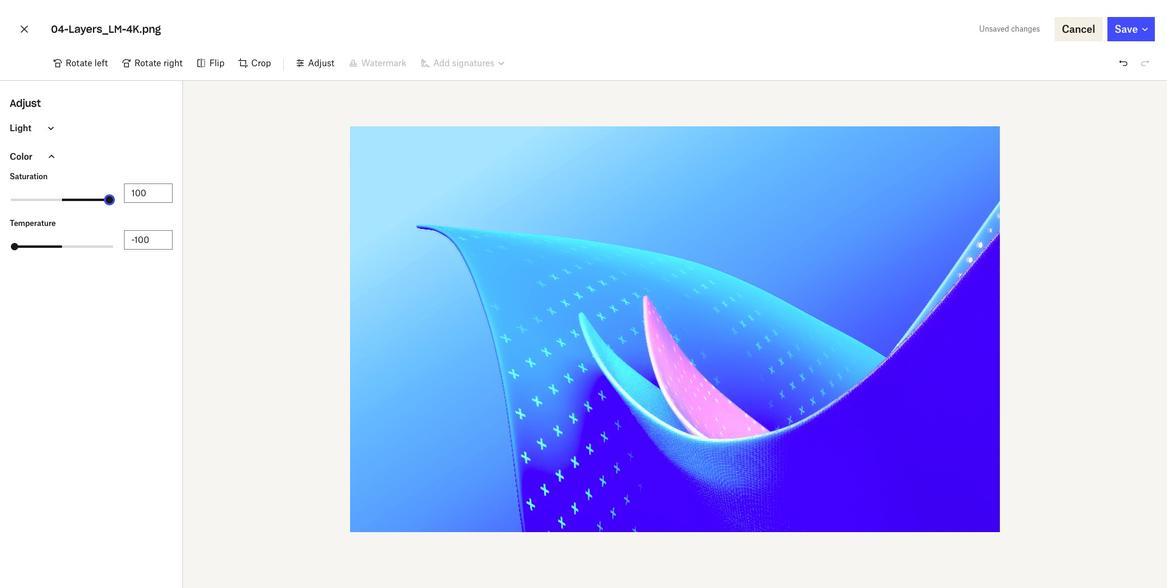 Task type: locate. For each thing, give the bounding box(es) containing it.
Saturation range field
[[11, 199, 113, 201]]

right
[[163, 58, 183, 68]]

adjust up light
[[10, 97, 41, 109]]

04-layers_lm-4k.png
[[51, 23, 161, 35]]

unsaved changes
[[980, 24, 1040, 33]]

flip
[[209, 58, 225, 68]]

crop
[[251, 58, 271, 68]]

0 horizontal spatial rotate
[[66, 58, 92, 68]]

adjust right crop
[[308, 58, 334, 68]]

adjust
[[308, 58, 334, 68], [10, 97, 41, 109]]

1 vertical spatial adjust
[[10, 97, 41, 109]]

None field
[[0, 0, 94, 13]]

0 vertical spatial adjust
[[308, 58, 334, 68]]

layers_lm-
[[69, 23, 126, 35]]

1 horizontal spatial adjust
[[308, 58, 334, 68]]

color button
[[0, 142, 182, 171]]

adjust button
[[289, 54, 342, 73]]

changes
[[1011, 24, 1040, 33]]

color
[[10, 151, 32, 161]]

rotate inside "button"
[[66, 58, 92, 68]]

light
[[10, 123, 31, 133]]

light button
[[0, 114, 182, 142]]

adjust inside button
[[308, 58, 334, 68]]

rotate for rotate right
[[135, 58, 161, 68]]

1 horizontal spatial rotate
[[135, 58, 161, 68]]

04-
[[51, 23, 69, 35]]

close image
[[17, 19, 32, 39]]

crop button
[[232, 54, 278, 73]]

rotate left right in the top of the page
[[135, 58, 161, 68]]

4k.png
[[126, 23, 161, 35]]

Temperature number field
[[131, 233, 165, 247]]

rotate
[[66, 58, 92, 68], [135, 58, 161, 68]]

rotate left the left
[[66, 58, 92, 68]]

2 rotate from the left
[[135, 58, 161, 68]]

rotate inside button
[[135, 58, 161, 68]]

0 horizontal spatial adjust
[[10, 97, 41, 109]]

Saturation number field
[[131, 187, 165, 200]]

rotate for rotate left
[[66, 58, 92, 68]]

1 rotate from the left
[[66, 58, 92, 68]]

rotate left
[[66, 58, 108, 68]]

rotate right
[[135, 58, 183, 68]]



Task type: vqa. For each thing, say whether or not it's contained in the screenshot.
/ for timeline
no



Task type: describe. For each thing, give the bounding box(es) containing it.
temperature
[[10, 219, 56, 228]]

rotate right button
[[115, 54, 190, 73]]

cancel
[[1062, 23, 1095, 35]]

save
[[1115, 23, 1138, 35]]

unsaved
[[980, 24, 1009, 33]]

saturation
[[10, 172, 48, 181]]

Temperature range field
[[11, 246, 113, 248]]

cancel button
[[1055, 17, 1103, 41]]

left
[[95, 58, 108, 68]]

flip button
[[190, 54, 232, 73]]

save button
[[1108, 17, 1155, 41]]

rotate left button
[[46, 54, 115, 73]]



